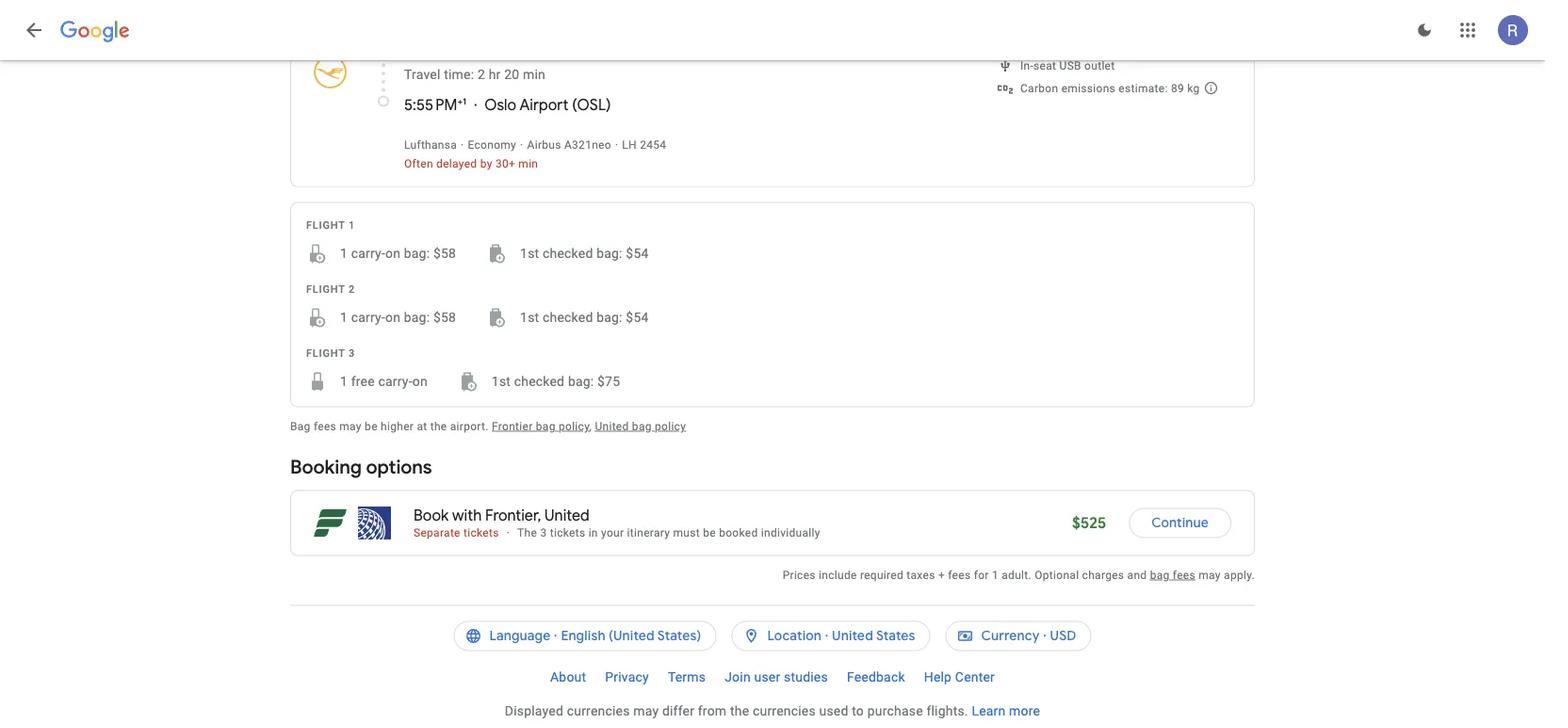 Task type: describe. For each thing, give the bounding box(es) containing it.
for
[[974, 569, 989, 582]]

english
[[561, 628, 606, 645]]

frontier bag policy link
[[492, 420, 589, 433]]

to
[[852, 704, 864, 719]]

more
[[1009, 704, 1041, 719]]

join user studies
[[725, 670, 828, 686]]

on for 1st 1 carry-on bag costs 58 us dollars element from the bottom of the page
[[385, 310, 401, 326]]

help center
[[924, 670, 995, 686]]

flight 2
[[306, 284, 355, 295]]

a321neo
[[564, 138, 612, 151]]

2 horizontal spatial bag
[[1150, 569, 1170, 582]]

displayed
[[505, 704, 564, 719]]

1 up flight 2
[[349, 219, 355, 231]]

(united
[[609, 628, 655, 645]]

may for bag fees may be higher at the airport. frontier bag policy , united bag policy
[[340, 420, 362, 433]]

feedback
[[847, 670, 905, 686]]

join
[[725, 670, 751, 686]]

center
[[955, 670, 995, 686]]

by
[[480, 157, 493, 170]]

go back image
[[23, 19, 45, 41]]

airbus a321neo
[[527, 138, 612, 151]]

booked
[[719, 526, 758, 539]]

airport.
[[450, 420, 489, 433]]

bag fees may be higher at the airport. frontier bag policy , united bag policy
[[290, 420, 686, 433]]

optional
[[1035, 569, 1079, 582]]

must
[[673, 526, 700, 539]]

user
[[754, 670, 781, 686]]

separate tickets
[[414, 526, 499, 539]]

flight 1
[[306, 219, 355, 231]]

1 vertical spatial the
[[730, 704, 750, 719]]

1 horizontal spatial united
[[595, 420, 629, 433]]

1 free carry-on
[[340, 374, 428, 390]]

2 vertical spatial checked
[[514, 374, 565, 390]]

higher
[[381, 420, 414, 433]]

2 vertical spatial on
[[413, 374, 428, 390]]

flight for flight 1
[[306, 219, 345, 231]]

1st checked bag: $54 for second 1 carry-on bag costs 58 us dollars element from the bottom
[[520, 246, 649, 261]]

states
[[876, 628, 916, 645]]

30+
[[496, 157, 516, 170]]

individually
[[761, 526, 821, 539]]

frontier,
[[485, 506, 542, 525]]

oslo airport (osl)
[[485, 95, 611, 114]]

often
[[404, 157, 433, 170]]

checked for second 1 carry-on bag costs 58 us dollars element from the bottom
[[543, 246, 593, 261]]

1 carry-on bag: $58 for second 1 carry-on bag costs 58 us dollars element from the bottom
[[340, 246, 456, 261]]

options
[[366, 456, 432, 480]]

first checked bag costs 54 us dollars element for 1st 1 carry-on bag costs 58 us dollars element from the bottom of the page
[[486, 307, 649, 329]]

1 down flight 1
[[340, 246, 348, 261]]

in
[[589, 526, 598, 539]]

book with frontier, united
[[414, 506, 590, 525]]

may for displayed currencies may differ from the currencies used to purchase flights. learn more
[[634, 704, 659, 719]]

3 for flight
[[349, 348, 355, 359]]

0 horizontal spatial bag
[[536, 420, 556, 433]]

charges
[[1083, 569, 1125, 582]]

and
[[1128, 569, 1147, 582]]

free
[[351, 374, 375, 390]]

states)
[[658, 628, 702, 645]]

,
[[589, 420, 592, 433]]

$54 for second 1 carry-on bag costs 58 us dollars element from the bottom
[[626, 246, 649, 261]]

currency
[[982, 628, 1040, 645]]

first checked bag costs 75 us dollars element
[[458, 371, 620, 393]]

about link
[[541, 663, 596, 693]]

1 horizontal spatial be
[[703, 526, 716, 539]]

often delayed by 30+ min
[[404, 157, 538, 170]]

include
[[819, 569, 857, 582]]

travel
[[404, 67, 441, 82]]

change appearance image
[[1402, 8, 1448, 53]]

$58 for second 1 carry-on bag costs 58 us dollars element from the bottom
[[433, 246, 456, 261]]

$75
[[598, 374, 620, 390]]

emissions
[[1062, 81, 1116, 95]]

1st checked bag: $54 for 1st 1 carry-on bag costs 58 us dollars element from the bottom of the page
[[520, 310, 649, 326]]

1 vertical spatial may
[[1199, 569, 1221, 582]]

used
[[819, 704, 849, 719]]

help
[[924, 670, 952, 686]]

0 vertical spatial min
[[523, 67, 546, 82]]

with
[[452, 506, 482, 525]]

taxes
[[907, 569, 936, 582]]

2 vertical spatial carry-
[[378, 374, 413, 390]]

book
[[414, 506, 449, 525]]

economy
[[468, 138, 517, 151]]

the
[[518, 526, 537, 539]]

525 US dollars text field
[[1072, 514, 1107, 533]]

help center link
[[915, 663, 1005, 693]]

outlet
[[1085, 59, 1115, 72]]

0 vertical spatial 2
[[478, 67, 485, 82]]

flight for flight 2
[[306, 284, 345, 295]]

first checked bag costs 54 us dollars element for second 1 carry-on bag costs 58 us dollars element from the bottom
[[486, 243, 649, 265]]

1 horizontal spatial fees
[[948, 569, 971, 582]]

20
[[504, 67, 520, 82]]

1 vertical spatial carry-
[[351, 310, 385, 326]]

carbon emissions estimate: 89 kilograms element
[[1021, 81, 1200, 95]]

your
[[601, 526, 624, 539]]

studies
[[784, 670, 828, 686]]

displayed currencies may differ from the currencies used to purchase flights. learn more
[[505, 704, 1041, 719]]

prices
[[783, 569, 816, 582]]

airport
[[520, 95, 569, 114]]

$58 for 1st 1 carry-on bag costs 58 us dollars element from the bottom of the page
[[433, 310, 456, 326]]

purchase
[[868, 704, 923, 719]]

estimate:
[[1119, 81, 1168, 95]]

privacy
[[605, 670, 649, 686]]

checked for 1st 1 carry-on bag costs 58 us dollars element from the bottom of the page
[[543, 310, 593, 326]]

1 policy from the left
[[559, 420, 589, 433]]

english (united states)
[[561, 628, 702, 645]]

$54 for 1st 1 carry-on bag costs 58 us dollars element from the bottom of the page
[[626, 310, 649, 326]]



Task type: vqa. For each thing, say whether or not it's contained in the screenshot.
bottom CONNECTION
no



Task type: locate. For each thing, give the bounding box(es) containing it.
learn more link
[[972, 704, 1041, 719]]

1 1st checked bag: $54 from the top
[[520, 246, 649, 261]]

location
[[768, 628, 822, 645]]

lufthansa
[[404, 138, 457, 151]]

oslo
[[485, 95, 517, 114]]

united
[[595, 420, 629, 433], [545, 506, 590, 525], [832, 628, 874, 645]]

2 tickets from the left
[[550, 526, 586, 539]]

1 first checked bag costs 54 us dollars element from the top
[[486, 243, 649, 265]]

1 vertical spatial 1st
[[520, 310, 539, 326]]

at
[[417, 420, 427, 433]]

1 carry-on bag: $58 up 1 free carry-on
[[340, 310, 456, 326]]

bag right ,
[[632, 420, 652, 433]]

5:55 pm +1
[[404, 95, 467, 114]]

2 1 carry-on bag costs 58 us dollars element from the top
[[306, 307, 456, 329]]

the right 'at' at bottom
[[430, 420, 447, 433]]

1 vertical spatial $58
[[433, 310, 456, 326]]

89
[[1171, 81, 1185, 95]]

be left higher
[[365, 420, 378, 433]]

carry- down flight 2
[[351, 310, 385, 326]]

1 vertical spatial be
[[703, 526, 716, 539]]

0 vertical spatial 1st
[[520, 246, 539, 261]]

join user studies link
[[716, 663, 838, 693]]

1 carry-on bag: $58 down flight 1
[[340, 246, 456, 261]]

may
[[340, 420, 362, 433], [1199, 569, 1221, 582], [634, 704, 659, 719]]

fees right and
[[1173, 569, 1196, 582]]

bag right and
[[1150, 569, 1170, 582]]

carbon
[[1021, 81, 1059, 95]]

$54
[[626, 246, 649, 261], [626, 310, 649, 326]]

policy right ,
[[655, 420, 686, 433]]

usb
[[1060, 59, 1082, 72]]

differ
[[662, 704, 695, 719]]

2 vertical spatial 1st
[[492, 374, 511, 390]]

carry-
[[351, 246, 385, 261], [351, 310, 385, 326], [378, 374, 413, 390]]

1 carry-on bag: $58 for 1st 1 carry-on bag costs 58 us dollars element from the bottom of the page
[[340, 310, 456, 326]]

1st for second 1 carry-on bag costs 58 us dollars element from the bottom
[[520, 246, 539, 261]]

itinerary
[[627, 526, 670, 539]]

booking
[[290, 456, 362, 480]]

 image
[[615, 138, 619, 151]]

flight for flight 3
[[306, 348, 345, 359]]

2 vertical spatial flight
[[306, 348, 345, 359]]

in-seat usb outlet
[[1021, 59, 1115, 72]]

2 policy from the left
[[655, 420, 686, 433]]

2 up the flight 3
[[349, 284, 355, 295]]

bag
[[536, 420, 556, 433], [632, 420, 652, 433], [1150, 569, 1170, 582]]

+1
[[458, 95, 467, 107]]

1 down flight 2
[[340, 310, 348, 326]]

flights.
[[927, 704, 969, 719]]

policy down 1st checked bag: $75
[[559, 420, 589, 433]]

1 horizontal spatial the
[[730, 704, 750, 719]]

seat
[[1034, 59, 1057, 72]]

1 vertical spatial min
[[519, 157, 538, 170]]

1 vertical spatial 1 carry-on bag costs 58 us dollars element
[[306, 307, 456, 329]]

1 carry-on bag: $58
[[340, 246, 456, 261], [340, 310, 456, 326]]

0 vertical spatial 3
[[349, 348, 355, 359]]

kg
[[1188, 81, 1200, 95]]

1 1 carry-on bag: $58 from the top
[[340, 246, 456, 261]]

continue button
[[1129, 501, 1232, 546]]

1 horizontal spatial 2
[[478, 67, 485, 82]]

$58
[[433, 246, 456, 261], [433, 310, 456, 326]]

Arrival time: 5:55 PM on  Tuesday, February 6. text field
[[404, 95, 467, 114]]

2 1 carry-on bag: $58 from the top
[[340, 310, 456, 326]]

1 vertical spatial 3
[[540, 526, 547, 539]]

2 first checked bag costs 54 us dollars element from the top
[[486, 307, 649, 329]]

0 horizontal spatial 2
[[349, 284, 355, 295]]

0 vertical spatial may
[[340, 420, 362, 433]]

0 horizontal spatial united
[[545, 506, 590, 525]]

united right ,
[[595, 420, 629, 433]]

flight
[[306, 219, 345, 231], [306, 284, 345, 295], [306, 348, 345, 359]]

be right must
[[703, 526, 716, 539]]

1 vertical spatial flight
[[306, 284, 345, 295]]

1 $54 from the top
[[626, 246, 649, 261]]

usd
[[1050, 628, 1077, 645]]

3
[[349, 348, 355, 359], [540, 526, 547, 539]]

1 vertical spatial united
[[545, 506, 590, 525]]

carry- down flight 1
[[351, 246, 385, 261]]

carbon emissions estimate: 89 kg
[[1021, 81, 1200, 95]]

fees right +
[[948, 569, 971, 582]]

0 vertical spatial the
[[430, 420, 447, 433]]

apply.
[[1224, 569, 1255, 582]]

currencies down privacy link
[[567, 704, 630, 719]]

1 horizontal spatial tickets
[[550, 526, 586, 539]]

from
[[698, 704, 727, 719]]

time:
[[444, 67, 474, 82]]

1st checked bag: $75
[[492, 374, 620, 390]]

airbus
[[527, 138, 561, 151]]

0 vertical spatial $54
[[626, 246, 649, 261]]

bag right frontier
[[536, 420, 556, 433]]

0 horizontal spatial tickets
[[464, 526, 499, 539]]

0 horizontal spatial 3
[[349, 348, 355, 359]]

0 vertical spatial first checked bag costs 54 us dollars element
[[486, 243, 649, 265]]

the
[[430, 420, 447, 433], [730, 704, 750, 719]]

1 flight from the top
[[306, 219, 345, 231]]

lh 2454
[[622, 138, 667, 151]]

0 horizontal spatial the
[[430, 420, 447, 433]]

2 $54 from the top
[[626, 310, 649, 326]]

0 horizontal spatial be
[[365, 420, 378, 433]]

1 $58 from the top
[[433, 246, 456, 261]]

2 vertical spatial may
[[634, 704, 659, 719]]

0 vertical spatial on
[[385, 246, 401, 261]]

1 vertical spatial $54
[[626, 310, 649, 326]]

travel time: 2 hr 20 min
[[404, 67, 546, 82]]

0 vertical spatial flight
[[306, 219, 345, 231]]

united up in
[[545, 506, 590, 525]]

0 vertical spatial carry-
[[351, 246, 385, 261]]

1 horizontal spatial currencies
[[753, 704, 816, 719]]

tickets down with
[[464, 526, 499, 539]]

terms link
[[659, 663, 716, 693]]

learn
[[972, 704, 1006, 719]]

language
[[490, 628, 551, 645]]

1st checked bag: $54
[[520, 246, 649, 261], [520, 310, 649, 326]]

3 for the
[[540, 526, 547, 539]]

(osl)
[[572, 95, 611, 114]]

flight down flight 2
[[306, 348, 345, 359]]

1 horizontal spatial policy
[[655, 420, 686, 433]]

bag
[[290, 420, 311, 433]]

3 right the
[[540, 526, 547, 539]]

flight up flight 2
[[306, 219, 345, 231]]

2 flight from the top
[[306, 284, 345, 295]]

0 horizontal spatial may
[[340, 420, 362, 433]]

0 vertical spatial united
[[595, 420, 629, 433]]

flight down flight 1
[[306, 284, 345, 295]]

feedback link
[[838, 663, 915, 693]]

booking options
[[290, 456, 432, 480]]

2
[[478, 67, 485, 82], [349, 284, 355, 295]]

1 tickets from the left
[[464, 526, 499, 539]]

fees right bag
[[314, 420, 336, 433]]

min right 20
[[523, 67, 546, 82]]

hr
[[489, 67, 501, 82]]

1 horizontal spatial 3
[[540, 526, 547, 539]]

3 up 'free'
[[349, 348, 355, 359]]

0 vertical spatial $58
[[433, 246, 456, 261]]

min right 30+
[[519, 157, 538, 170]]

1 vertical spatial 1st checked bag: $54
[[520, 310, 649, 326]]

1st inside first checked bag costs 75 us dollars element
[[492, 374, 511, 390]]

terms
[[668, 670, 706, 686]]

2 $58 from the top
[[433, 310, 456, 326]]

1st
[[520, 246, 539, 261], [520, 310, 539, 326], [492, 374, 511, 390]]

3 flight from the top
[[306, 348, 345, 359]]

adult.
[[1002, 569, 1032, 582]]

0 horizontal spatial policy
[[559, 420, 589, 433]]

delayed
[[436, 157, 477, 170]]

2 currencies from the left
[[753, 704, 816, 719]]

first checked bag costs 54 us dollars element
[[486, 243, 649, 265], [486, 307, 649, 329]]

0 vertical spatial checked
[[543, 246, 593, 261]]

the right 'from'
[[730, 704, 750, 719]]

policy
[[559, 420, 589, 433], [655, 420, 686, 433]]

0 vertical spatial 1 carry-on bag costs 58 us dollars element
[[306, 243, 456, 265]]

2 horizontal spatial may
[[1199, 569, 1221, 582]]

1 carry-on bag costs 58 us dollars element down flight 1
[[306, 243, 456, 265]]

1 vertical spatial on
[[385, 310, 401, 326]]

currencies down join user studies link
[[753, 704, 816, 719]]

2 vertical spatial united
[[832, 628, 874, 645]]

currencies
[[567, 704, 630, 719], [753, 704, 816, 719]]

1 horizontal spatial bag
[[632, 420, 652, 433]]

0 vertical spatial 1 carry-on bag: $58
[[340, 246, 456, 261]]

1 vertical spatial 1 carry-on bag: $58
[[340, 310, 456, 326]]

min
[[523, 67, 546, 82], [519, 157, 538, 170]]

1 vertical spatial first checked bag costs 54 us dollars element
[[486, 307, 649, 329]]

2 1st checked bag: $54 from the top
[[520, 310, 649, 326]]

1 1 carry-on bag costs 58 us dollars element from the top
[[306, 243, 456, 265]]

1 horizontal spatial may
[[634, 704, 659, 719]]

may left differ
[[634, 704, 659, 719]]

carry- right 'free'
[[378, 374, 413, 390]]

may left apply.
[[1199, 569, 1221, 582]]

2 horizontal spatial fees
[[1173, 569, 1196, 582]]

may up booking options
[[340, 420, 362, 433]]

2 horizontal spatial united
[[832, 628, 874, 645]]

1 right for
[[992, 569, 999, 582]]

1 currencies from the left
[[567, 704, 630, 719]]

about
[[550, 670, 586, 686]]

1 carry-on bag costs 58 us dollars element down flight 2
[[306, 307, 456, 329]]

tickets left in
[[550, 526, 586, 539]]

0 vertical spatial 1st checked bag: $54
[[520, 246, 649, 261]]

1st for 1st 1 carry-on bag costs 58 us dollars element from the bottom of the page
[[520, 310, 539, 326]]

5:55 pm
[[404, 95, 458, 114]]

+
[[939, 569, 945, 582]]

0 horizontal spatial fees
[[314, 420, 336, 433]]

1 vertical spatial checked
[[543, 310, 593, 326]]

checked
[[543, 246, 593, 261], [543, 310, 593, 326], [514, 374, 565, 390]]

separate
[[414, 526, 461, 539]]

1 vertical spatial 2
[[349, 284, 355, 295]]

2 left hr
[[478, 67, 485, 82]]

frontier
[[492, 420, 533, 433]]

the 3 tickets in your itinerary must be booked individually
[[518, 526, 821, 539]]

1 carry-on bag costs 58 us dollars element
[[306, 243, 456, 265], [306, 307, 456, 329]]

flight 3
[[306, 348, 355, 359]]

united left states
[[832, 628, 874, 645]]

on for second 1 carry-on bag costs 58 us dollars element from the bottom
[[385, 246, 401, 261]]

1 left 'free'
[[340, 374, 348, 390]]

required
[[860, 569, 904, 582]]

bag: inside first checked bag costs 75 us dollars element
[[568, 374, 594, 390]]

0 vertical spatial be
[[365, 420, 378, 433]]

0 horizontal spatial currencies
[[567, 704, 630, 719]]



